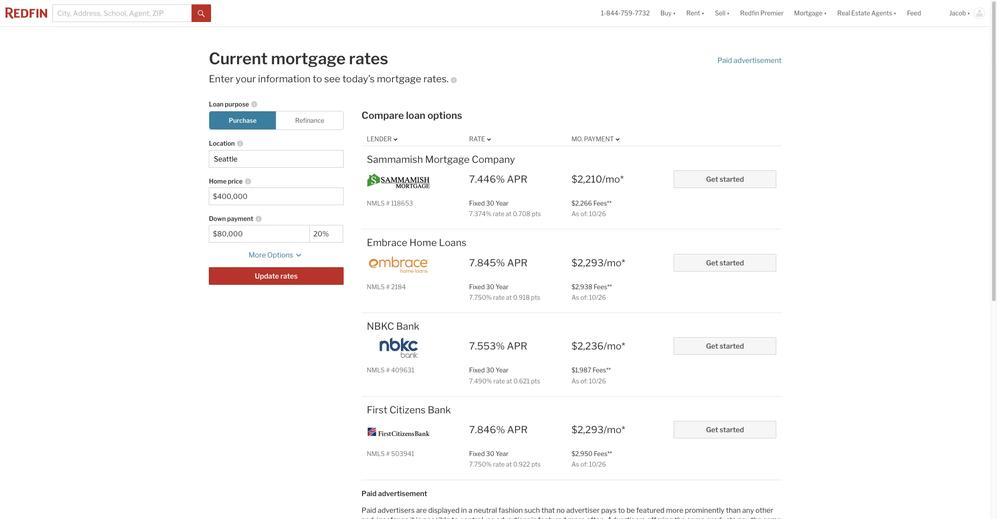 Task type: vqa. For each thing, say whether or not it's contained in the screenshot.


Task type: locate. For each thing, give the bounding box(es) containing it.
nmls for embrace home loans
[[367, 283, 385, 291]]

/mo* for 7.845 % apr
[[604, 257, 625, 269]]

1 nmls from the top
[[367, 199, 385, 207]]

$2,293 for 7.845 % apr
[[572, 257, 604, 269]]

pts right 0.922
[[531, 461, 541, 468]]

30 inside fixed 30 year 7.750 % rate at 0.918 pts
[[486, 283, 494, 291]]

0 vertical spatial to
[[313, 73, 322, 85]]

started for 7.553 % apr
[[720, 342, 744, 351]]

pts for 7.846 % apr
[[531, 461, 541, 468]]

/mo* up the $1,987 fees** as of: 10/26 in the right of the page
[[604, 341, 625, 352]]

option group
[[209, 111, 344, 130]]

▾ for jacob ▾
[[967, 9, 970, 17]]

0 horizontal spatial down payment text field
[[213, 230, 306, 238]]

1 horizontal spatial is
[[531, 516, 536, 519]]

apr for 7.845 % apr
[[507, 257, 528, 269]]

paid advertisement
[[718, 56, 782, 65], [362, 490, 427, 498]]

as inside $2,950 fees** as of: 10/26
[[572, 461, 579, 468]]

down payment text field down "down payment" element
[[313, 230, 339, 238]]

year for 7.446
[[496, 199, 509, 207]]

0 horizontal spatial no
[[486, 516, 495, 519]]

of: inside $2,950 fees** as of: 10/26
[[580, 461, 588, 468]]

of: inside the $2,266 fees** as of: 10/26
[[580, 210, 588, 218]]

mortgage down rate
[[425, 154, 470, 165]]

get started button for 7.446 % apr
[[674, 170, 776, 188]]

30 inside fixed 30 year 7.490 % rate at 0.621 pts
[[486, 367, 494, 374]]

fees** right $2,938
[[594, 283, 612, 291]]

2 get from the top
[[706, 259, 718, 267]]

$2,293 /mo* for 7.846 % apr
[[572, 424, 625, 436]]

2 get started button from the top
[[674, 254, 776, 272]]

fees** right $2,266
[[593, 199, 612, 207]]

0 vertical spatial paid advertisement
[[718, 56, 782, 65]]

2 down payment text field from the left
[[313, 230, 339, 238]]

year down '7.553 % apr'
[[496, 367, 509, 374]]

fees** for 7.446 % apr
[[593, 199, 612, 207]]

7.750
[[469, 294, 486, 301], [469, 461, 486, 468]]

1 vertical spatial $2,293
[[572, 424, 604, 436]]

rate left 0.918
[[493, 294, 505, 301]]

nmls # 409631
[[367, 367, 414, 374]]

more up offering
[[666, 506, 683, 515]]

4 30 from the top
[[486, 450, 494, 458]]

fixed inside fixed 30 year 7.750 % rate at 0.922 pts
[[469, 450, 485, 458]]

1 as from the top
[[572, 210, 579, 218]]

30 inside fixed 30 year 7.750 % rate at 0.922 pts
[[486, 450, 494, 458]]

rate inside fixed 30 year 7.750 % rate at 0.922 pts
[[493, 461, 505, 468]]

1 is from the left
[[416, 516, 421, 519]]

nmls # 118653
[[367, 199, 413, 207]]

of: for 7.846 % apr
[[580, 461, 588, 468]]

more
[[249, 251, 266, 260]]

pts inside fixed 30 year 7.750 % rate at 0.922 pts
[[531, 461, 541, 468]]

4 10/26 from the top
[[589, 461, 606, 468]]

30 inside fixed 30 year 7.374 % rate at 0.708 pts
[[486, 199, 494, 207]]

location
[[209, 140, 235, 147]]

0 vertical spatial mortgage
[[794, 9, 823, 17]]

2 ▾ from the left
[[702, 9, 704, 17]]

be
[[626, 506, 635, 515]]

% inside fixed 30 year 7.490 % rate at 0.621 pts
[[486, 377, 492, 385]]

of: down $2,950
[[580, 461, 588, 468]]

of: for 7.446 % apr
[[580, 210, 588, 218]]

7.750 inside fixed 30 year 7.750 % rate at 0.922 pts
[[469, 461, 486, 468]]

rate for 7.845
[[493, 294, 505, 301]]

embrace home loans
[[367, 237, 467, 249]]

1 get started button from the top
[[674, 170, 776, 188]]

featured up offering
[[636, 506, 665, 515]]

of: down $2,938
[[580, 294, 588, 301]]

2 7.750 from the top
[[469, 461, 486, 468]]

advertisers
[[378, 506, 415, 515]]

0 horizontal spatial is
[[416, 516, 421, 519]]

% inside fixed 30 year 7.750 % rate at 0.918 pts
[[486, 294, 492, 301]]

get started
[[706, 175, 744, 184], [706, 259, 744, 267], [706, 342, 744, 351], [706, 426, 744, 434]]

# for sammamish
[[386, 199, 390, 207]]

4 nmls from the top
[[367, 450, 385, 458]]

4 fixed from the top
[[469, 450, 485, 458]]

year inside fixed 30 year 7.490 % rate at 0.621 pts
[[496, 367, 509, 374]]

0 vertical spatial mortgage
[[271, 49, 346, 68]]

first citizens bank
[[367, 404, 451, 416]]

rate for 7.553
[[493, 377, 505, 385]]

as down $2,266
[[572, 210, 579, 218]]

as inside the $2,266 fees** as of: 10/26
[[572, 210, 579, 218]]

rates right update
[[280, 272, 298, 281]]

displayed
[[428, 506, 460, 515]]

30 down 7.446
[[486, 199, 494, 207]]

refinance
[[295, 117, 324, 124]]

sammamish mortgage company
[[367, 154, 515, 165]]

10/26 inside $2,938 fees** as of: 10/26
[[589, 294, 606, 301]]

1 horizontal spatial advertiser
[[566, 506, 600, 515]]

$2,293 for 7.846 % apr
[[572, 424, 604, 436]]

0 horizontal spatial bank
[[396, 321, 419, 332]]

nmls left 409631
[[367, 367, 385, 374]]

loans
[[439, 237, 467, 249]]

nmls for sammamish mortgage company
[[367, 199, 385, 207]]

2 # from the top
[[386, 283, 390, 291]]

agents
[[871, 9, 892, 17]]

submit search image
[[198, 10, 205, 17]]

at left 0.918
[[506, 294, 512, 301]]

paid
[[718, 56, 732, 65], [362, 490, 377, 498], [362, 506, 376, 515]]

more options
[[249, 251, 293, 260]]

1 get from the top
[[706, 175, 718, 184]]

to down displayed
[[452, 516, 459, 519]]

1 horizontal spatial home
[[409, 237, 437, 249]]

1 vertical spatial paid
[[362, 490, 377, 498]]

0 vertical spatial advertisement
[[734, 56, 782, 65]]

feed
[[907, 9, 921, 17]]

/mo* for 7.553 % apr
[[604, 341, 625, 352]]

nmls
[[367, 199, 385, 207], [367, 283, 385, 291], [367, 367, 385, 374], [367, 450, 385, 458]]

1 year from the top
[[496, 199, 509, 207]]

the
[[675, 516, 686, 519], [751, 516, 762, 519]]

the down the any
[[751, 516, 762, 519]]

10/26 down $2,266
[[589, 210, 606, 218]]

1 started from the top
[[720, 175, 744, 184]]

2 $2,293 from the top
[[572, 424, 604, 436]]

3 as from the top
[[572, 377, 579, 385]]

$2,293 up $2,950
[[572, 424, 604, 436]]

year inside fixed 30 year 7.750 % rate at 0.922 pts
[[496, 450, 509, 458]]

3 nmls from the top
[[367, 367, 385, 374]]

pts inside fixed 30 year 7.750 % rate at 0.918 pts
[[531, 294, 540, 301]]

30 down 7.846
[[486, 450, 494, 458]]

started
[[720, 175, 744, 184], [720, 259, 744, 267], [720, 342, 744, 351], [720, 426, 744, 434]]

compare
[[362, 110, 404, 121]]

0 horizontal spatial mortgage
[[425, 154, 470, 165]]

1 horizontal spatial more
[[666, 506, 683, 515]]

1 vertical spatial to
[[618, 506, 625, 515]]

▾ right buy
[[673, 9, 676, 17]]

30 for 7.446
[[486, 199, 494, 207]]

10/26 for 7.553 % apr
[[589, 377, 606, 385]]

pts right 0.918
[[531, 294, 540, 301]]

4 get started from the top
[[706, 426, 744, 434]]

0 horizontal spatial mortgage
[[271, 49, 346, 68]]

1 vertical spatial $2,293 /mo*
[[572, 424, 625, 436]]

is down such
[[531, 516, 536, 519]]

10/26 inside the $1,987 fees** as of: 10/26
[[589, 377, 606, 385]]

1 the from the left
[[675, 516, 686, 519]]

advertisement inside button
[[734, 56, 782, 65]]

more left often.
[[568, 516, 585, 519]]

% inside fixed 30 year 7.374 % rate at 0.708 pts
[[486, 210, 491, 218]]

redfin premier
[[740, 9, 784, 17]]

0 vertical spatial paid
[[718, 56, 732, 65]]

Refinance radio
[[276, 111, 344, 130]]

30 down 7.845
[[486, 283, 494, 291]]

2 is from the left
[[531, 516, 536, 519]]

advertiser down fashion
[[496, 516, 530, 519]]

rate inside fixed 30 year 7.750 % rate at 0.918 pts
[[493, 294, 505, 301]]

/mo* up $2,950 fees** as of: 10/26
[[604, 424, 625, 436]]

mo. payment
[[572, 135, 614, 143]]

Down payment text field
[[213, 230, 306, 238], [313, 230, 339, 238]]

as down $1,987
[[572, 377, 579, 385]]

2 vertical spatial paid
[[362, 506, 376, 515]]

3 get started button from the top
[[674, 338, 776, 355]]

fixed inside fixed 30 year 7.490 % rate at 0.621 pts
[[469, 367, 485, 374]]

30 up 7.490
[[486, 367, 494, 374]]

get started for 7.446 % apr
[[706, 175, 744, 184]]

any
[[742, 506, 754, 515]]

at inside fixed 30 year 7.750 % rate at 0.918 pts
[[506, 294, 512, 301]]

1 vertical spatial more
[[568, 516, 585, 519]]

2184
[[391, 283, 406, 291]]

1 ▾ from the left
[[673, 9, 676, 17]]

▾ right agents
[[894, 9, 896, 17]]

get started button for 7.553 % apr
[[674, 338, 776, 355]]

6 ▾ from the left
[[967, 9, 970, 17]]

10/26 inside the $2,266 fees** as of: 10/26
[[589, 210, 606, 218]]

1-844-759-7732 link
[[601, 9, 650, 17]]

rate
[[469, 135, 485, 143]]

1 down payment text field from the left
[[213, 230, 306, 238]]

4 of: from the top
[[580, 461, 588, 468]]

% inside fixed 30 year 7.750 % rate at 0.922 pts
[[486, 461, 492, 468]]

0 vertical spatial $2,293 /mo*
[[572, 257, 625, 269]]

sell ▾
[[715, 9, 730, 17]]

% left 0.922
[[486, 461, 492, 468]]

rent ▾ button
[[681, 0, 710, 26]]

0.708
[[513, 210, 530, 218]]

4 started from the top
[[720, 426, 744, 434]]

no down neutral
[[486, 516, 495, 519]]

% left 0.918
[[486, 294, 492, 301]]

get started for 7.846 % apr
[[706, 426, 744, 434]]

4 year from the top
[[496, 450, 509, 458]]

fixed inside fixed 30 year 7.374 % rate at 0.708 pts
[[469, 199, 485, 207]]

of: inside $2,938 fees** as of: 10/26
[[580, 294, 588, 301]]

mortgage ▾ button
[[794, 0, 827, 26]]

year down 7.446 % apr
[[496, 199, 509, 207]]

year down 7.845 % apr
[[496, 283, 509, 291]]

the left 'same'
[[675, 516, 686, 519]]

# for nbkc
[[386, 367, 390, 374]]

$2,293 /mo* up $2,938
[[572, 257, 625, 269]]

0.922
[[513, 461, 530, 468]]

3 30 from the top
[[486, 367, 494, 374]]

jacob
[[949, 9, 966, 17]]

update rates
[[255, 272, 298, 281]]

2 of: from the top
[[580, 294, 588, 301]]

and,
[[362, 516, 375, 519]]

apr down company
[[507, 173, 527, 185]]

% up fixed 30 year 7.750 % rate at 0.918 pts
[[496, 257, 505, 269]]

1 $2,293 from the top
[[572, 257, 604, 269]]

pts for 7.553 % apr
[[531, 377, 540, 385]]

1 $2,293 /mo* from the top
[[572, 257, 625, 269]]

1 get started from the top
[[706, 175, 744, 184]]

0 vertical spatial 7.750
[[469, 294, 486, 301]]

rate right 7.490
[[493, 377, 505, 385]]

fixed up 7.374
[[469, 199, 485, 207]]

as down $2,950
[[572, 461, 579, 468]]

10/26 inside $2,950 fees** as of: 10/26
[[589, 461, 606, 468]]

3 get started from the top
[[706, 342, 744, 351]]

of: down $2,266
[[580, 210, 588, 218]]

1 # from the top
[[386, 199, 390, 207]]

2 fixed from the top
[[469, 283, 485, 291]]

down payment
[[209, 215, 253, 223]]

% left "0.708"
[[486, 210, 491, 218]]

at for 7.446
[[506, 210, 512, 218]]

rates
[[349, 49, 388, 68], [280, 272, 298, 281]]

nmls left 2184
[[367, 283, 385, 291]]

fees** for 7.845 % apr
[[594, 283, 612, 291]]

0 vertical spatial bank
[[396, 321, 419, 332]]

▾ for rent ▾
[[702, 9, 704, 17]]

2 started from the top
[[720, 259, 744, 267]]

10/26 down $1,987
[[589, 377, 606, 385]]

in
[[461, 506, 467, 515]]

1 7.750 from the top
[[469, 294, 486, 301]]

to left see
[[313, 73, 322, 85]]

nmls for first citizens bank
[[367, 450, 385, 458]]

home left "loans"
[[409, 237, 437, 249]]

1 vertical spatial advertisement
[[378, 490, 427, 498]]

control,
[[460, 516, 485, 519]]

paid advertisers are displayed in a neutral fashion such that no advertiser pays to be featured more prominently than any other and, insofar as it is possible to control, no advertiser is featured more often. advertisers offering the same products pay the sam
[[362, 506, 781, 519]]

price
[[228, 178, 243, 185]]

down payment text field up more
[[213, 230, 306, 238]]

year down 7.846 % apr
[[496, 450, 509, 458]]

feed button
[[902, 0, 944, 26]]

3 # from the top
[[386, 367, 390, 374]]

home left price
[[209, 178, 227, 185]]

3 started from the top
[[720, 342, 744, 351]]

no right that at the right bottom of the page
[[556, 506, 565, 515]]

is right it
[[416, 516, 421, 519]]

as inside the $1,987 fees** as of: 10/26
[[572, 377, 579, 385]]

a
[[468, 506, 472, 515]]

844-
[[606, 9, 621, 17]]

1 vertical spatial bank
[[428, 404, 451, 416]]

to up advertisers at the right bottom of the page
[[618, 506, 625, 515]]

2 nmls from the top
[[367, 283, 385, 291]]

bank right citizens
[[428, 404, 451, 416]]

# left 2184
[[386, 283, 390, 291]]

pts right "0.708"
[[532, 210, 541, 218]]

0 horizontal spatial to
[[313, 73, 322, 85]]

rate left 0.922
[[493, 461, 505, 468]]

pts right 0.621
[[531, 377, 540, 385]]

fees** inside the $1,987 fees** as of: 10/26
[[593, 367, 611, 374]]

at left 0.621
[[506, 377, 512, 385]]

fees** right $2,950
[[594, 450, 612, 458]]

2 the from the left
[[751, 516, 762, 519]]

home
[[209, 178, 227, 185], [409, 237, 437, 249]]

1 vertical spatial featured
[[538, 516, 566, 519]]

apr up fixed 30 year 7.750 % rate at 0.922 pts
[[507, 424, 528, 436]]

at inside fixed 30 year 7.490 % rate at 0.621 pts
[[506, 377, 512, 385]]

real
[[837, 9, 850, 17]]

2 $2,293 /mo* from the top
[[572, 424, 625, 436]]

10/26 down $2,938
[[589, 294, 606, 301]]

3 get from the top
[[706, 342, 718, 351]]

fees** for 7.846 % apr
[[594, 450, 612, 458]]

3 ▾ from the left
[[727, 9, 730, 17]]

fees** inside the $2,266 fees** as of: 10/26
[[593, 199, 612, 207]]

fixed up 7.490
[[469, 367, 485, 374]]

mortgage left real
[[794, 9, 823, 17]]

pts inside fixed 30 year 7.490 % rate at 0.621 pts
[[531, 377, 540, 385]]

5 ▾ from the left
[[894, 9, 896, 17]]

often.
[[587, 516, 606, 519]]

2 30 from the top
[[486, 283, 494, 291]]

started for 7.446 % apr
[[720, 175, 744, 184]]

$2,293 /mo* up $2,950
[[572, 424, 625, 436]]

at
[[506, 210, 512, 218], [506, 294, 512, 301], [506, 377, 512, 385], [506, 461, 512, 468]]

rate inside fixed 30 year 7.490 % rate at 0.621 pts
[[493, 377, 505, 385]]

rate right 7.374
[[493, 210, 504, 218]]

2 get started from the top
[[706, 259, 744, 267]]

1 vertical spatial rates
[[280, 272, 298, 281]]

1 horizontal spatial mortgage
[[377, 73, 421, 85]]

at left 0.922
[[506, 461, 512, 468]]

1 vertical spatial advertiser
[[496, 516, 530, 519]]

2 as from the top
[[572, 294, 579, 301]]

7.750 down 7.846
[[469, 461, 486, 468]]

▾ right jacob
[[967, 9, 970, 17]]

1 10/26 from the top
[[589, 210, 606, 218]]

get started for 7.845 % apr
[[706, 259, 744, 267]]

$2,293 up $2,938
[[572, 257, 604, 269]]

3 of: from the top
[[580, 377, 588, 385]]

get for 7.845 % apr
[[706, 259, 718, 267]]

# left 503941
[[386, 450, 390, 458]]

/mo* up the $2,266 fees** as of: 10/26
[[602, 173, 624, 185]]

insofar
[[377, 516, 400, 519]]

fixed down 7.846
[[469, 450, 485, 458]]

nbkc bank
[[367, 321, 419, 332]]

fixed 30 year 7.374 % rate at 0.708 pts
[[469, 199, 541, 218]]

0 vertical spatial featured
[[636, 506, 665, 515]]

mortgage left rates.
[[377, 73, 421, 85]]

fees** inside $2,950 fees** as of: 10/26
[[594, 450, 612, 458]]

2 10/26 from the top
[[589, 294, 606, 301]]

▾ inside "link"
[[894, 9, 896, 17]]

nmls left the 118653
[[367, 199, 385, 207]]

year for 7.553
[[496, 367, 509, 374]]

get for 7.553 % apr
[[706, 342, 718, 351]]

0 horizontal spatial rates
[[280, 272, 298, 281]]

1 horizontal spatial mortgage
[[794, 9, 823, 17]]

rate for 7.846
[[493, 461, 505, 468]]

0 vertical spatial more
[[666, 506, 683, 515]]

0 vertical spatial rates
[[349, 49, 388, 68]]

same
[[687, 516, 705, 519]]

▾ right sell
[[727, 9, 730, 17]]

1 vertical spatial paid advertisement
[[362, 490, 427, 498]]

such
[[524, 506, 540, 515]]

0 horizontal spatial featured
[[538, 516, 566, 519]]

# for first
[[386, 450, 390, 458]]

10/26 down $2,950
[[589, 461, 606, 468]]

rate inside fixed 30 year 7.374 % rate at 0.708 pts
[[493, 210, 504, 218]]

at left "0.708"
[[506, 210, 512, 218]]

rates up today's
[[349, 49, 388, 68]]

4 # from the top
[[386, 450, 390, 458]]

no
[[556, 506, 565, 515], [486, 516, 495, 519]]

of: for 7.553 % apr
[[580, 377, 588, 385]]

▾ left real
[[824, 9, 827, 17]]

offering
[[647, 516, 673, 519]]

year for 7.846
[[496, 450, 509, 458]]

1 of: from the top
[[580, 210, 588, 218]]

1 horizontal spatial down payment text field
[[313, 230, 339, 238]]

1 vertical spatial no
[[486, 516, 495, 519]]

3 fixed from the top
[[469, 367, 485, 374]]

# left 409631
[[386, 367, 390, 374]]

1 horizontal spatial no
[[556, 506, 565, 515]]

apr for 7.846 % apr
[[507, 424, 528, 436]]

year
[[496, 199, 509, 207], [496, 283, 509, 291], [496, 367, 509, 374], [496, 450, 509, 458]]

# left the 118653
[[386, 199, 390, 207]]

nmls left 503941
[[367, 450, 385, 458]]

at inside fixed 30 year 7.750 % rate at 0.922 pts
[[506, 461, 512, 468]]

30 for 7.553
[[486, 367, 494, 374]]

1 horizontal spatial to
[[452, 516, 459, 519]]

of: down $1,987
[[580, 377, 588, 385]]

as inside $2,938 fees** as of: 10/26
[[572, 294, 579, 301]]

4 ▾ from the left
[[824, 9, 827, 17]]

fees** right $1,987
[[593, 367, 611, 374]]

option group containing purchase
[[209, 111, 344, 130]]

1 horizontal spatial rates
[[349, 49, 388, 68]]

1 horizontal spatial the
[[751, 516, 762, 519]]

fees** inside $2,938 fees** as of: 10/26
[[594, 283, 612, 291]]

sammamish
[[367, 154, 423, 165]]

3 10/26 from the top
[[589, 377, 606, 385]]

1 30 from the top
[[486, 199, 494, 207]]

▾
[[673, 9, 676, 17], [702, 9, 704, 17], [727, 9, 730, 17], [824, 9, 827, 17], [894, 9, 896, 17], [967, 9, 970, 17]]

▾ right rent
[[702, 9, 704, 17]]

4 get started button from the top
[[674, 421, 776, 439]]

3 year from the top
[[496, 367, 509, 374]]

bank
[[396, 321, 419, 332], [428, 404, 451, 416]]

featured down that at the right bottom of the page
[[538, 516, 566, 519]]

rates inside button
[[280, 272, 298, 281]]

to
[[313, 73, 322, 85], [618, 506, 625, 515], [452, 516, 459, 519]]

estate
[[851, 9, 870, 17]]

is
[[416, 516, 421, 519], [531, 516, 536, 519]]

0 vertical spatial $2,293
[[572, 257, 604, 269]]

City, Address, School, Agent, ZIP search field
[[52, 4, 192, 22]]

paid inside paid advertisement button
[[718, 56, 732, 65]]

mortgage
[[271, 49, 346, 68], [377, 73, 421, 85]]

7.750 down 7.845
[[469, 294, 486, 301]]

2 horizontal spatial to
[[618, 506, 625, 515]]

7.845
[[469, 257, 496, 269]]

started for 7.845 % apr
[[720, 259, 744, 267]]

7.750 inside fixed 30 year 7.750 % rate at 0.918 pts
[[469, 294, 486, 301]]

at inside fixed 30 year 7.374 % rate at 0.708 pts
[[506, 210, 512, 218]]

fixed inside fixed 30 year 7.750 % rate at 0.918 pts
[[469, 283, 485, 291]]

4 get from the top
[[706, 426, 718, 434]]

4 as from the top
[[572, 461, 579, 468]]

purchase
[[229, 117, 257, 124]]

% left 0.621
[[486, 377, 492, 385]]

1 vertical spatial 7.750
[[469, 461, 486, 468]]

than
[[726, 506, 741, 515]]

year inside fixed 30 year 7.374 % rate at 0.708 pts
[[496, 199, 509, 207]]

apr up fixed 30 year 7.750 % rate at 0.918 pts
[[507, 257, 528, 269]]

year inside fixed 30 year 7.750 % rate at 0.918 pts
[[496, 283, 509, 291]]

1 horizontal spatial advertisement
[[734, 56, 782, 65]]

1 fixed from the top
[[469, 199, 485, 207]]

as down $2,938
[[572, 294, 579, 301]]

pts inside fixed 30 year 7.374 % rate at 0.708 pts
[[532, 210, 541, 218]]

information
[[258, 73, 311, 85]]

apr up fixed 30 year 7.490 % rate at 0.621 pts
[[507, 341, 527, 352]]

mortgage inside dropdown button
[[794, 9, 823, 17]]

0 vertical spatial home
[[209, 178, 227, 185]]

1 vertical spatial home
[[409, 237, 437, 249]]

0 vertical spatial advertiser
[[566, 506, 600, 515]]

0 horizontal spatial the
[[675, 516, 686, 519]]

/mo* up $2,938 fees** as of: 10/26
[[604, 257, 625, 269]]

2 year from the top
[[496, 283, 509, 291]]

of: inside the $1,987 fees** as of: 10/26
[[580, 377, 588, 385]]

mo.
[[572, 135, 583, 143]]

fees** for 7.553 % apr
[[593, 367, 611, 374]]

apr for 7.553 % apr
[[507, 341, 527, 352]]

fixed down 7.845
[[469, 283, 485, 291]]



Task type: describe. For each thing, give the bounding box(es) containing it.
possible
[[423, 516, 450, 519]]

compare loan options
[[362, 110, 462, 121]]

0 horizontal spatial paid advertisement
[[362, 490, 427, 498]]

home price
[[209, 178, 243, 185]]

buy
[[660, 9, 672, 17]]

1 vertical spatial mortgage
[[425, 154, 470, 165]]

started for 7.846 % apr
[[720, 426, 744, 434]]

State, City, County, ZIP search field
[[209, 150, 344, 168]]

7.846
[[469, 424, 496, 436]]

options
[[267, 251, 293, 260]]

enter
[[209, 73, 234, 85]]

fixed 30 year 7.490 % rate at 0.621 pts
[[469, 367, 540, 385]]

citizens
[[390, 404, 426, 416]]

redfin
[[740, 9, 759, 17]]

mortgage ▾ button
[[789, 0, 832, 26]]

$2,938
[[572, 283, 592, 291]]

lender
[[367, 135, 392, 143]]

$2,266 fees** as of: 10/26
[[572, 199, 612, 218]]

$1,987
[[572, 367, 591, 374]]

as
[[401, 516, 409, 519]]

as for 7.846 % apr
[[572, 461, 579, 468]]

company
[[472, 154, 515, 165]]

7.553 % apr
[[469, 341, 527, 352]]

1 horizontal spatial paid advertisement
[[718, 56, 782, 65]]

7.374
[[469, 210, 486, 218]]

1 horizontal spatial bank
[[428, 404, 451, 416]]

30 for 7.845
[[486, 283, 494, 291]]

$2,938 fees** as of: 10/26
[[572, 283, 612, 301]]

% down company
[[496, 173, 505, 185]]

0 horizontal spatial advertiser
[[496, 516, 530, 519]]

that
[[542, 506, 555, 515]]

of: for 7.845 % apr
[[580, 294, 588, 301]]

10/26 for 7.845 % apr
[[589, 294, 606, 301]]

rent ▾
[[686, 9, 704, 17]]

at for 7.845
[[506, 294, 512, 301]]

10/26 for 7.446 % apr
[[589, 210, 606, 218]]

30 for 7.846
[[486, 450, 494, 458]]

7732
[[635, 9, 650, 17]]

$2,210 /mo*
[[572, 173, 624, 185]]

Purchase radio
[[209, 111, 276, 130]]

7.846 % apr
[[469, 424, 528, 436]]

/mo* for 7.846 % apr
[[604, 424, 625, 436]]

$2,236
[[572, 341, 604, 352]]

1 horizontal spatial featured
[[636, 506, 665, 515]]

7.553
[[469, 341, 496, 352]]

prominently
[[685, 506, 724, 515]]

fixed for 7.553
[[469, 367, 485, 374]]

$2,266
[[572, 199, 592, 207]]

fixed for 7.845
[[469, 283, 485, 291]]

$2,293 /mo* for 7.845 % apr
[[572, 257, 625, 269]]

10/26 for 7.846 % apr
[[589, 461, 606, 468]]

get started for 7.553 % apr
[[706, 342, 744, 351]]

rate for 7.446
[[493, 210, 504, 218]]

503941
[[391, 450, 414, 458]]

year for 7.845
[[496, 283, 509, 291]]

pts for 7.446 % apr
[[532, 210, 541, 218]]

get for 7.446 % apr
[[706, 175, 718, 184]]

7.446
[[469, 173, 496, 185]]

options
[[427, 110, 462, 121]]

409631
[[391, 367, 414, 374]]

fixed for 7.846
[[469, 450, 485, 458]]

$2,236 /mo*
[[572, 341, 625, 352]]

nbkc
[[367, 321, 394, 332]]

pay
[[738, 516, 749, 519]]

at for 7.553
[[506, 377, 512, 385]]

get started button for 7.845 % apr
[[674, 254, 776, 272]]

your
[[236, 73, 256, 85]]

fixed 30 year 7.750 % rate at 0.922 pts
[[469, 450, 541, 468]]

as for 7.845 % apr
[[572, 294, 579, 301]]

sell ▾ button
[[710, 0, 735, 26]]

759-
[[621, 9, 635, 17]]

paid inside paid advertisers are displayed in a neutral fashion such that no advertiser pays to be featured more prominently than any other and, insofar as it is possible to control, no advertiser is featured more often. advertisers offering the same products pay the sam
[[362, 506, 376, 515]]

premier
[[761, 9, 784, 17]]

1 vertical spatial mortgage
[[377, 73, 421, 85]]

Home price text field
[[213, 193, 340, 201]]

rates.
[[423, 73, 449, 85]]

today's
[[343, 73, 375, 85]]

at for 7.846
[[506, 461, 512, 468]]

as for 7.553 % apr
[[572, 377, 579, 385]]

lender button
[[367, 135, 400, 143]]

pts for 7.845 % apr
[[531, 294, 540, 301]]

get started button for 7.846 % apr
[[674, 421, 776, 439]]

nmls # 503941
[[367, 450, 414, 458]]

% up fixed 30 year 7.490 % rate at 0.621 pts
[[496, 341, 505, 352]]

apr for 7.446 % apr
[[507, 173, 527, 185]]

rate button
[[469, 135, 493, 143]]

fixed for 7.446
[[469, 199, 485, 207]]

paid advertisement button
[[718, 56, 782, 65]]

mo. payment button
[[572, 135, 622, 143]]

down payment element
[[309, 210, 339, 225]]

$2,950
[[572, 450, 593, 458]]

it
[[410, 516, 414, 519]]

0 horizontal spatial home
[[209, 178, 227, 185]]

fixed 30 year 7.750 % rate at 0.918 pts
[[469, 283, 540, 301]]

buy ▾ button
[[655, 0, 681, 26]]

7.750 for 7.845 % apr
[[469, 294, 486, 301]]

▾ for mortgage ▾
[[824, 9, 827, 17]]

loan
[[406, 110, 425, 121]]

0 horizontal spatial advertisement
[[378, 490, 427, 498]]

purpose
[[225, 101, 249, 108]]

redfin premier button
[[735, 0, 789, 26]]

0 vertical spatial no
[[556, 506, 565, 515]]

as for 7.446 % apr
[[572, 210, 579, 218]]

products
[[707, 516, 736, 519]]

118653
[[391, 199, 413, 207]]

0.621
[[513, 377, 530, 385]]

other
[[756, 506, 773, 515]]

▾ for sell ▾
[[727, 9, 730, 17]]

real estate agents ▾ link
[[837, 0, 896, 26]]

rent
[[686, 9, 700, 17]]

% up fixed 30 year 7.750 % rate at 0.922 pts
[[496, 424, 505, 436]]

2 vertical spatial to
[[452, 516, 459, 519]]

$2,210
[[572, 173, 602, 185]]

nmls # 2184
[[367, 283, 406, 291]]

advertisers
[[607, 516, 645, 519]]

7.750 for 7.846 % apr
[[469, 461, 486, 468]]

# for embrace
[[386, 283, 390, 291]]

enter your information to see today's mortgage rates.
[[209, 73, 449, 85]]

down
[[209, 215, 226, 223]]

$2,950 fees** as of: 10/26
[[572, 450, 612, 468]]

7.845 % apr
[[469, 257, 528, 269]]

real estate agents ▾
[[837, 9, 896, 17]]

0 horizontal spatial more
[[568, 516, 585, 519]]

▾ for buy ▾
[[673, 9, 676, 17]]

/mo* for 7.446 % apr
[[602, 173, 624, 185]]

update
[[255, 272, 279, 281]]

buy ▾
[[660, 9, 676, 17]]

mortgage ▾
[[794, 9, 827, 17]]

nmls for nbkc bank
[[367, 367, 385, 374]]

current mortgage rates
[[209, 49, 388, 68]]

update rates button
[[209, 268, 344, 285]]

fashion
[[499, 506, 523, 515]]

0.918
[[513, 294, 530, 301]]

1-844-759-7732
[[601, 9, 650, 17]]

get for 7.846 % apr
[[706, 426, 718, 434]]



